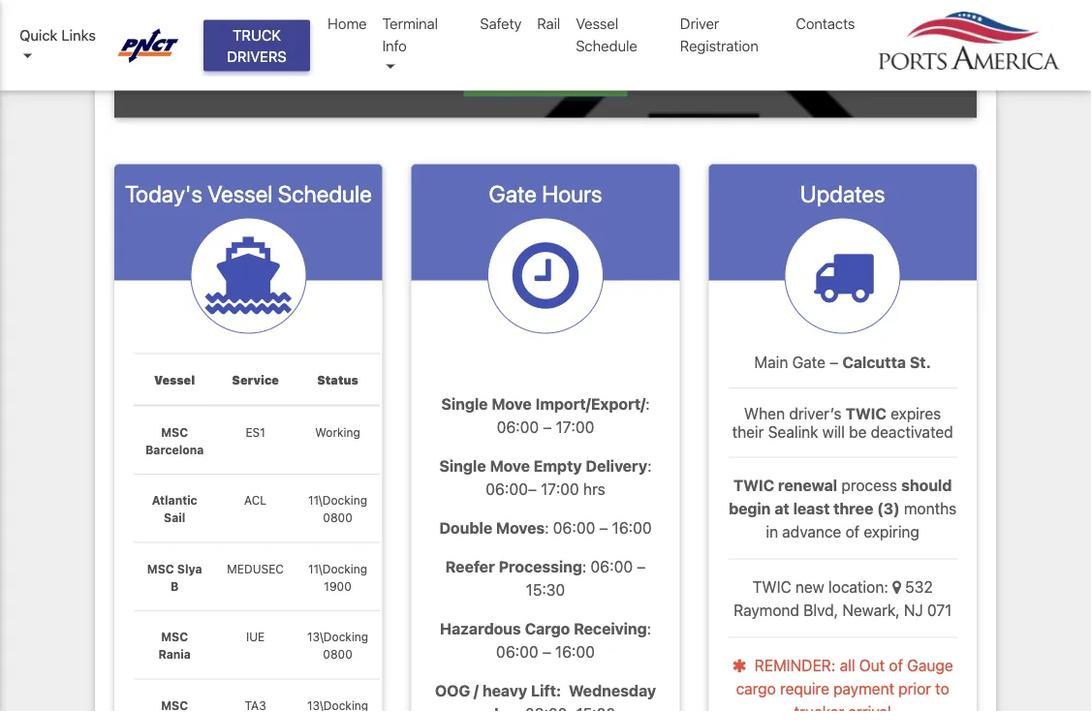 Task type: locate. For each thing, give the bounding box(es) containing it.
reminder:
[[755, 656, 836, 675]]

months in advance of expiring
[[767, 499, 957, 541]]

(3)
[[878, 499, 901, 518]]

1 vertical spatial schedule
[[278, 180, 372, 207]]

msc inside msc rania
[[161, 631, 188, 645]]

newark,
[[843, 601, 901, 620]]

single for single move empty delivery
[[440, 457, 487, 475]]

moves
[[496, 519, 545, 537]]

06:00 for processing
[[591, 558, 633, 576]]

vessel right today's
[[208, 180, 273, 207]]

least
[[794, 499, 830, 518]]

06:00 down single move import/export/
[[497, 418, 539, 437]]

06:00 up receiving
[[591, 558, 633, 576]]

msc up b
[[147, 563, 174, 576]]

quick links link
[[19, 24, 99, 67]]

1 vertical spatial of
[[890, 656, 904, 675]]

move up the single move empty delivery
[[492, 395, 532, 413]]

available
[[526, 21, 587, 40]]

: inside the : 06:00 – 16:00
[[647, 620, 652, 638]]

of right out
[[890, 656, 904, 675]]

move for : 06:00– 17:00 hrs
[[490, 457, 530, 475]]

single move empty delivery
[[440, 457, 648, 475]]

0 vertical spatial 17:00
[[556, 418, 595, 437]]

move
[[492, 395, 532, 413], [490, 457, 530, 475]]

1 vertical spatial twic
[[734, 476, 775, 494]]

0800
[[323, 512, 353, 525], [323, 648, 353, 662]]

1 vertical spatial gate
[[793, 354, 826, 372]]

twic up be
[[846, 404, 887, 423]]

17:00 down the empty
[[541, 480, 580, 499]]

calcutta
[[843, 354, 907, 372]]

0800 up '11\docking 1900'
[[323, 512, 353, 525]]

0 vertical spatial gate
[[489, 180, 537, 207]]

1 vertical spatial 11\docking
[[308, 563, 368, 576]]

all out of gauge cargo require payment prior to trucker arrival
[[737, 656, 954, 712]]

– up receiving
[[637, 558, 646, 576]]

single
[[442, 395, 488, 413], [440, 457, 487, 475]]

– left "calcutta"
[[830, 354, 839, 372]]

hazardous
[[440, 620, 521, 638]]

vessel left the gate
[[576, 15, 619, 32]]

0 horizontal spatial 16:00
[[556, 643, 595, 662]]

0 vertical spatial twic
[[846, 404, 887, 423]]

of inside the months in advance of expiring
[[846, 523, 860, 541]]

– inside : 06:00 – 15:30
[[637, 558, 646, 576]]

gate
[[489, 180, 537, 207], [793, 354, 826, 372]]

1 vertical spatial 16:00
[[556, 643, 595, 662]]

nj
[[905, 601, 924, 620]]

2 horizontal spatial vessel
[[576, 15, 619, 32]]

deactivated
[[872, 423, 954, 441]]

0 horizontal spatial of
[[846, 523, 860, 541]]

0 vertical spatial msc
[[161, 426, 188, 439]]

reefer
[[446, 558, 495, 576]]

1 vertical spatial 17:00
[[541, 480, 580, 499]]

expires
[[891, 404, 942, 423]]

0 vertical spatial single
[[442, 395, 488, 413]]

blvd,
[[804, 601, 839, 620]]

of
[[846, 523, 860, 541], [890, 656, 904, 675]]

msc inside msc barcelona
[[161, 426, 188, 439]]

terminal info
[[383, 15, 438, 54]]

trucker
[[795, 703, 845, 712]]

twic for twic renewal process
[[734, 476, 775, 494]]

0 horizontal spatial schedule
[[278, 180, 372, 207]]

move up 06:00– at the left of page
[[490, 457, 530, 475]]

: up the delivery
[[646, 395, 650, 413]]

:
[[646, 395, 650, 413], [648, 457, 652, 475], [545, 519, 549, 537], [583, 558, 587, 576], [647, 620, 652, 638]]

payment
[[834, 680, 895, 698]]

double
[[440, 519, 493, 537]]

1 vertical spatial msc
[[147, 563, 174, 576]]

2 11\docking from the top
[[308, 563, 368, 576]]

quick
[[19, 26, 58, 43]]

0 vertical spatial of
[[846, 523, 860, 541]]

06:00 for move
[[497, 418, 539, 437]]

require
[[781, 680, 830, 698]]

11\docking down the working
[[308, 494, 368, 508]]

driver registration link
[[673, 5, 789, 64]]

11\docking up 1900
[[308, 563, 368, 576]]

barcelona
[[145, 443, 204, 457]]

contacts
[[797, 15, 856, 32]]

medusec
[[227, 563, 284, 576]]

hrs
[[584, 480, 606, 499]]

links
[[61, 26, 96, 43]]

main gate – calcutta st.
[[755, 354, 932, 372]]

06:00 down hazardous cargo receiving
[[497, 643, 539, 662]]

– inside the : 06:00 – 16:00
[[543, 643, 552, 662]]

16:00 down the delivery
[[613, 519, 652, 537]]

0 horizontal spatial vessel
[[154, 374, 195, 387]]

1 horizontal spatial of
[[890, 656, 904, 675]]

main
[[755, 354, 789, 372]]

1 vertical spatial 0800
[[323, 648, 353, 662]]

: inside : 06:00 – 15:30
[[583, 558, 587, 576]]

17:00 down "import/export/" on the bottom of page
[[556, 418, 595, 437]]

heavy
[[483, 682, 528, 700]]

1 horizontal spatial schedule
[[576, 37, 638, 54]]

msc up rania at the bottom of the page
[[161, 631, 188, 645]]

2 0800 from the top
[[323, 648, 353, 662]]

msc rania
[[158, 631, 191, 662]]

2 vertical spatial msc
[[161, 631, 188, 645]]

vessel inside vessel schedule
[[576, 15, 619, 32]]

iue
[[246, 631, 265, 645]]

06:00 inside : 06:00 – 15:30
[[591, 558, 633, 576]]

06:00 inside : 06:00 – 17:00
[[497, 418, 539, 437]]

: 06:00 – 17:00
[[497, 395, 650, 437]]

gate hours
[[489, 180, 603, 207]]

: up wednesday on the right
[[647, 620, 652, 638]]

receiving
[[574, 620, 647, 638]]

info
[[383, 37, 407, 54]]

cargo
[[737, 680, 777, 698]]

– down single move import/export/
[[543, 418, 552, 437]]

contacts link
[[789, 5, 864, 42]]

gate left hours
[[489, 180, 537, 207]]

– down the cargo
[[543, 643, 552, 662]]

their
[[733, 423, 765, 441]]

advance
[[783, 523, 842, 541]]

: up processing
[[545, 519, 549, 537]]

atlantic
[[152, 494, 197, 508]]

11\docking for 0800
[[308, 494, 368, 508]]

: inside : 06:00– 17:00 hrs
[[648, 457, 652, 475]]

: down : 06:00 – 17:00
[[648, 457, 652, 475]]

vessel
[[576, 15, 619, 32], [208, 180, 273, 207], [154, 374, 195, 387]]

0 vertical spatial move
[[492, 395, 532, 413]]

gate right main
[[793, 354, 826, 372]]

0800 down 13\docking
[[323, 648, 353, 662]]

all
[[840, 656, 856, 675]]

1 horizontal spatial vessel
[[208, 180, 273, 207]]

msc up 'barcelona'
[[161, 426, 188, 439]]

1 vertical spatial move
[[490, 457, 530, 475]]

vessel schedule link
[[569, 5, 673, 64]]

0 vertical spatial vessel
[[576, 15, 619, 32]]

: down double moves : 06:00 – 16:00
[[583, 558, 587, 576]]

2 vertical spatial twic
[[753, 578, 792, 596]]

11\docking
[[308, 494, 368, 508], [308, 563, 368, 576]]

driver
[[681, 15, 720, 32]]

06:00 inside the : 06:00 – 16:00
[[497, 643, 539, 662]]

vessel up msc barcelona
[[154, 374, 195, 387]]

wednesday
[[569, 682, 657, 700]]

twic for twic new location:
[[753, 578, 792, 596]]

– inside : 06:00 – 17:00
[[543, 418, 552, 437]]

0 vertical spatial 11\docking
[[308, 494, 368, 508]]

driver's
[[790, 404, 842, 423]]

16:00
[[613, 519, 652, 537], [556, 643, 595, 662]]

0800 inside "13\docking 0800"
[[323, 648, 353, 662]]

1 11\docking from the top
[[308, 494, 368, 508]]

twic up raymond
[[753, 578, 792, 596]]

0800 inside 11\docking 0800
[[323, 512, 353, 525]]

arrival
[[849, 703, 892, 712]]

532
[[906, 578, 934, 596]]

: for : 06:00– 17:00 hrs
[[648, 457, 652, 475]]

: for : 06:00 – 17:00
[[646, 395, 650, 413]]

1 0800 from the top
[[323, 512, 353, 525]]

are
[[500, 21, 522, 40]]

twic up begin on the bottom right of the page
[[734, 476, 775, 494]]

oog / heavy lift:  wednesday only
[[435, 682, 657, 712]]

16:00 down the cargo
[[556, 643, 595, 662]]

only
[[399, 21, 431, 40]]

gauge
[[908, 656, 954, 675]]

1 horizontal spatial gate
[[793, 354, 826, 372]]

1 horizontal spatial 16:00
[[613, 519, 652, 537]]

safety
[[480, 15, 522, 32]]

msc inside msc slya b
[[147, 563, 174, 576]]

to
[[936, 680, 950, 698]]

2 vertical spatial vessel
[[154, 374, 195, 387]]

empty
[[534, 457, 582, 475]]

0 vertical spatial 0800
[[323, 512, 353, 525]]

of down three
[[846, 523, 860, 541]]

: inside : 06:00 – 17:00
[[646, 395, 650, 413]]

quick links
[[19, 26, 96, 43]]

1 vertical spatial single
[[440, 457, 487, 475]]

– for 16:00
[[543, 643, 552, 662]]



Task type: vqa. For each thing, say whether or not it's contained in the screenshot.
Careers
no



Task type: describe. For each thing, give the bounding box(es) containing it.
oog
[[435, 682, 471, 700]]

home link
[[320, 5, 375, 42]]

registration
[[681, 37, 759, 54]]

13\docking
[[307, 631, 369, 645]]

three
[[834, 499, 874, 518]]

rail
[[538, 15, 561, 32]]

safety link
[[473, 5, 530, 42]]

move for : 06:00 – 17:00
[[492, 395, 532, 413]]

in
[[767, 523, 779, 541]]

msc for msc slya b
[[147, 563, 174, 576]]

11\docking 0800
[[308, 494, 368, 525]]

import/export/
[[536, 395, 646, 413]]

driver registration
[[681, 15, 759, 54]]

when
[[745, 404, 786, 423]]

0 horizontal spatial gate
[[489, 180, 537, 207]]

hazardous cargo receiving
[[440, 620, 647, 638]]

: 06:00 – 15:30
[[526, 558, 646, 600]]

13\docking 0800
[[307, 631, 369, 662]]

msc for msc barcelona
[[161, 426, 188, 439]]

be
[[850, 423, 867, 441]]

processing
[[499, 558, 583, 576]]

working
[[315, 426, 361, 439]]

hours
[[542, 180, 603, 207]]

single for single move import/export/
[[442, 395, 488, 413]]

17:00 inside : 06:00– 17:00 hrs
[[541, 480, 580, 499]]

cargo
[[525, 620, 571, 638]]

updates
[[801, 180, 886, 207]]

vessel for vessel schedule
[[576, 15, 619, 32]]

06:00 for cargo
[[497, 643, 539, 662]]

– down "hrs"
[[600, 519, 609, 537]]

should
[[902, 476, 953, 494]]

gate
[[629, 21, 660, 40]]

acl
[[244, 494, 267, 508]]

truck drivers link
[[204, 20, 311, 71]]

11\docking 1900
[[308, 563, 368, 594]]

: 06:00– 17:00 hrs
[[486, 457, 652, 499]]

rail link
[[530, 5, 569, 42]]

twic renewal process
[[734, 476, 902, 494]]

vessel for vessel
[[154, 374, 195, 387]]

– for calcutta
[[830, 354, 839, 372]]

reefer processing
[[446, 558, 583, 576]]

/
[[474, 682, 479, 700]]

msc barcelona
[[145, 426, 204, 457]]

atlantic sail
[[152, 494, 197, 525]]

1 vertical spatial vessel
[[208, 180, 273, 207]]

truck drivers
[[227, 26, 287, 65]]

service
[[232, 374, 279, 387]]

vessel schedule
[[576, 15, 638, 54]]

prior
[[899, 680, 932, 698]]

532 raymond blvd, newark, nj 071
[[734, 578, 953, 620]]

: for : 06:00 – 16:00
[[647, 620, 652, 638]]

expiring
[[864, 523, 920, 541]]

– for 17:00
[[543, 418, 552, 437]]

months
[[905, 499, 957, 518]]

begin
[[729, 499, 771, 518]]

06:00 down "hrs"
[[553, 519, 596, 537]]

day.
[[664, 21, 693, 40]]

sealink
[[769, 423, 819, 441]]

17:00 inside : 06:00 – 17:00
[[556, 418, 595, 437]]

at
[[775, 499, 790, 518]]

double moves : 06:00 – 16:00
[[440, 519, 652, 537]]

06:00–
[[486, 480, 537, 499]]

only
[[476, 705, 508, 712]]

sail
[[164, 512, 185, 525]]

es1
[[246, 426, 266, 439]]

– for 15:30
[[637, 558, 646, 576]]

0 vertical spatial 16:00
[[613, 519, 652, 537]]

msc slya b
[[147, 563, 202, 594]]

will
[[823, 423, 846, 441]]

msc for msc rania
[[161, 631, 188, 645]]

status
[[317, 374, 359, 387]]

0 vertical spatial schedule
[[576, 37, 638, 54]]

when driver's twic
[[745, 404, 887, 423]]

slya
[[177, 563, 202, 576]]

1900
[[324, 580, 352, 594]]

single move import/export/
[[442, 395, 646, 413]]

location:
[[829, 578, 889, 596]]

out
[[860, 656, 886, 675]]

of inside all out of gauge cargo require payment prior to trucker arrival
[[890, 656, 904, 675]]

: for : 06:00 – 15:30
[[583, 558, 587, 576]]

expires their sealink will be deactivated
[[733, 404, 954, 441]]

50
[[435, 21, 456, 40]]

st.
[[910, 354, 932, 372]]

new
[[796, 578, 825, 596]]

11\docking for 1900
[[308, 563, 368, 576]]

truck
[[233, 26, 281, 43]]

today's
[[125, 180, 203, 207]]

home
[[328, 15, 367, 32]]

0800 for 13\docking 0800
[[323, 648, 353, 662]]

process
[[842, 476, 898, 494]]

0800 for 11\docking 0800
[[323, 512, 353, 525]]

16:00 inside the : 06:00 – 16:00
[[556, 643, 595, 662]]

renewal
[[779, 476, 838, 494]]



